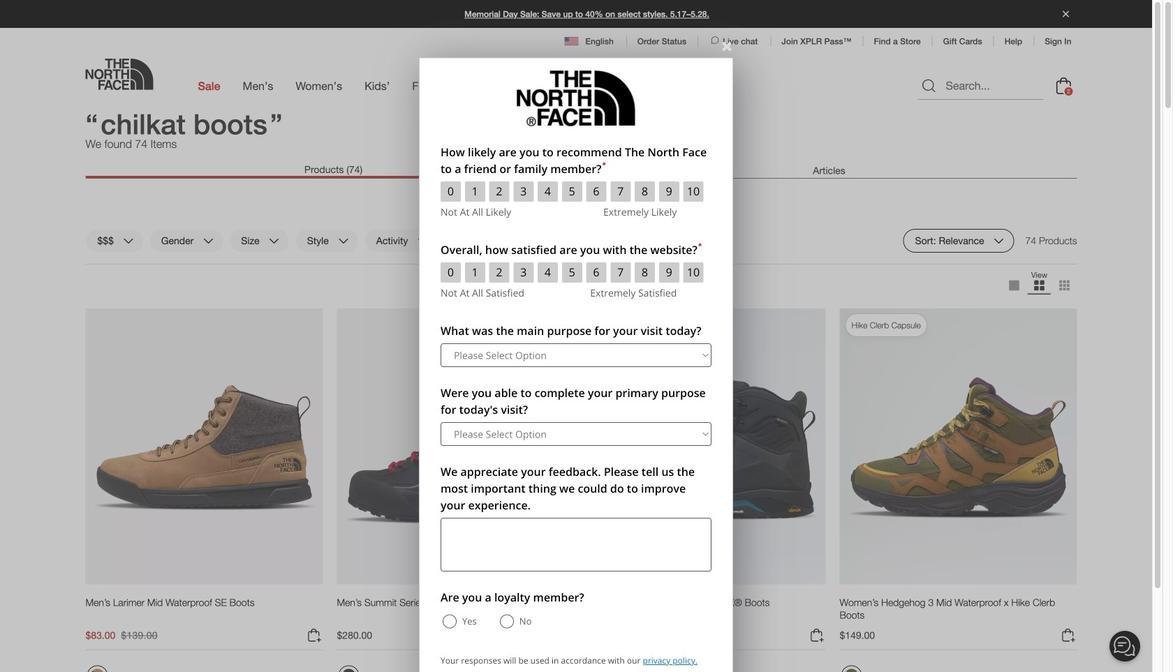 Task type: locate. For each thing, give the bounding box(es) containing it.
tab list
[[86, 163, 1078, 179]]

list box
[[1002, 270, 1078, 301]]

1 $choose color$ option group from the left
[[86, 665, 109, 673]]

$choose color$ option group
[[86, 665, 109, 673], [337, 665, 361, 673], [840, 665, 864, 673]]

2 $choose color$ option group from the left
[[337, 665, 361, 673]]

$choose color$ option group for men's larimer mid waterproof se boots image
[[86, 665, 109, 673]]

0 horizontal spatial $choose color$ option group
[[86, 665, 109, 673]]

the north face home page image
[[86, 59, 153, 90]]

$choose color$ option group for men's summit series breithorn futurelight™ boots image
[[337, 665, 361, 673]]

status
[[1026, 229, 1078, 253]]

men's larimer mid waterproof se boots image
[[86, 308, 323, 586]]

1 horizontal spatial $choose color$ option group
[[337, 665, 361, 673]]

close image
[[1058, 11, 1076, 17]]

2 horizontal spatial $choose color$ option group
[[840, 665, 864, 673]]

men's verto alpine mid gore-tex® boots image
[[589, 308, 826, 586]]

men's summit series breithorn futurelight™ boots image
[[337, 308, 575, 586]]

3 $choose color$ option group from the left
[[840, 665, 864, 673]]



Task type: describe. For each thing, give the bounding box(es) containing it.
women's hedgehog 3 mid waterproof x hike clerb boots image
[[840, 308, 1078, 586]]

Search search field
[[918, 72, 1044, 100]]

search all image
[[921, 78, 938, 94]]



Task type: vqa. For each thing, say whether or not it's contained in the screenshot.
Bought this for my grandmother and she loves the jacket. Its light weight and it has a good waterproof shell at left bottom
no



